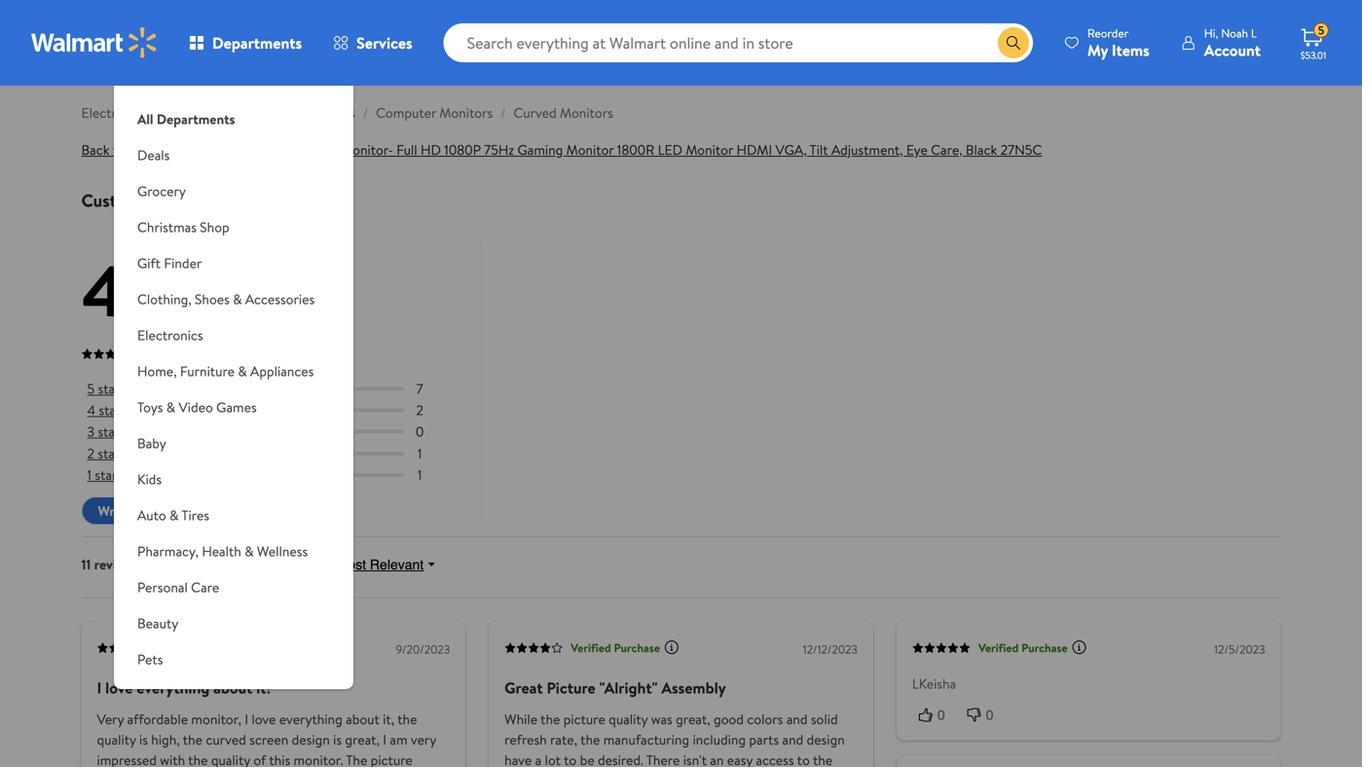 Task type: vqa. For each thing, say whether or not it's contained in the screenshot.


Task type: locate. For each thing, give the bounding box(es) containing it.
stars up 4 stars
[[98, 379, 126, 398]]

write a review link
[[81, 497, 199, 525]]

1 vertical spatial everything
[[279, 710, 343, 729]]

the right it,
[[398, 710, 417, 729]]

departments up 27-
[[157, 110, 235, 129]]

& inside dropdown button
[[245, 542, 254, 561]]

love up very
[[105, 677, 133, 699]]

by: for filter by:
[[189, 555, 206, 574]]

a right write at the left of the page
[[134, 501, 140, 520]]

i love everything about it!
[[97, 677, 271, 699]]

home, furniture & appliances
[[137, 362, 314, 381]]

stars for 4 stars
[[99, 401, 127, 420]]

electronics for electronics / computers, laptops and tablets / computer monitors / curved monitors
[[81, 103, 147, 122]]

0 horizontal spatial 0
[[416, 422, 424, 441]]

0 button
[[912, 705, 961, 725], [961, 705, 1009, 725]]

0 horizontal spatial reviews
[[94, 555, 138, 574]]

1 vertical spatial love
[[252, 710, 276, 729]]

0 horizontal spatial is
[[139, 730, 148, 749]]

design
[[292, 730, 330, 749], [807, 730, 845, 749]]

2 purchase from the left
[[614, 640, 660, 656]]

design inside very affordable monitor, i love everything about it, the quality is high, the curved screen design is great, i am very impressed with the quality of this monitor. the pictu
[[292, 730, 330, 749]]

1 horizontal spatial design
[[807, 730, 845, 749]]

with
[[160, 751, 185, 767]]

reviews
[[160, 188, 217, 213], [94, 555, 138, 574]]

1 horizontal spatial reviews
[[160, 188, 217, 213]]

write a review
[[98, 501, 182, 520]]

1 design from the left
[[292, 730, 330, 749]]

impressed
[[97, 751, 157, 767]]

everything up affordable
[[137, 677, 210, 699]]

0 vertical spatial curved
[[514, 103, 557, 122]]

verified purchase
[[163, 640, 252, 656], [571, 640, 660, 656], [979, 640, 1068, 656]]

computer down tablets
[[277, 140, 338, 159]]

purchase
[[206, 640, 252, 656], [614, 640, 660, 656], [1022, 640, 1068, 656]]

2 progress bar from the top
[[149, 409, 404, 413]]

furniture
[[180, 362, 235, 381]]

curved up gaming
[[514, 103, 557, 122]]

1 horizontal spatial by:
[[313, 555, 331, 574]]

stars right 3
[[98, 422, 126, 441]]

stars down 3 stars
[[98, 444, 126, 463]]

0 vertical spatial about
[[213, 677, 253, 699]]

clothing, shoes & accessories
[[137, 290, 315, 309]]

0 horizontal spatial a
[[134, 501, 140, 520]]

reviews right 11
[[94, 555, 138, 574]]

5
[[1318, 22, 1325, 39], [250, 242, 288, 339], [87, 379, 95, 398]]

4.2
[[81, 242, 179, 339]]

everything inside very affordable monitor, i love everything about it, the quality is high, the curved screen design is great, i am very impressed with the quality of this monitor. the pictu
[[279, 710, 343, 729]]

verified for 12/5/2023
[[979, 640, 1019, 656]]

1 horizontal spatial verified purchase
[[571, 640, 660, 656]]

reorder
[[1088, 25, 1129, 41]]

monitor
[[566, 140, 614, 159], [686, 140, 733, 159]]

0 vertical spatial i
[[97, 677, 102, 699]]

care,
[[931, 140, 963, 159]]

2 verified from the left
[[571, 640, 611, 656]]

0 horizontal spatial monitors
[[440, 103, 493, 122]]

0 vertical spatial computer
[[376, 103, 436, 122]]

1 vertical spatial great,
[[345, 730, 380, 749]]

0 horizontal spatial verified purchase
[[163, 640, 252, 656]]

purchase for 12/5/2023
[[1022, 640, 1068, 656]]

2 horizontal spatial to
[[797, 751, 810, 767]]

auto & tires button
[[114, 498, 354, 534]]

progress bar for 4 stars
[[149, 409, 404, 413]]

0 horizontal spatial curved
[[231, 140, 274, 159]]

1 horizontal spatial a
[[535, 751, 542, 767]]

a inside "link"
[[134, 501, 140, 520]]

baby
[[137, 434, 166, 453]]

0 horizontal spatial by:
[[189, 555, 206, 574]]

back to koorui 27-inch curved computer monitor- full hd 1080p 75hz gaming monitor 1800r led monitor hdmi vga, tilt adjustment, eye care, black 27n5c link
[[81, 140, 1042, 159]]

pharmacy, health & wellness button
[[114, 534, 354, 570]]

monitor down curved monitors link
[[566, 140, 614, 159]]

0 vertical spatial 5
[[1318, 22, 1325, 39]]

3 / from the left
[[501, 103, 506, 122]]

baby button
[[114, 426, 354, 462]]

electronics down clothing,
[[137, 326, 203, 345]]

everything
[[137, 677, 210, 699], [279, 710, 343, 729]]

3 verified purchase from the left
[[979, 640, 1068, 656]]

0 vertical spatial of
[[222, 292, 244, 324]]

2 monitors from the left
[[560, 103, 613, 122]]

0 horizontal spatial monitor
[[566, 140, 614, 159]]

Search search field
[[444, 23, 1033, 62]]

0 horizontal spatial great,
[[345, 730, 380, 749]]

1 horizontal spatial /
[[363, 103, 368, 122]]

and
[[290, 103, 311, 122], [787, 710, 808, 729], [782, 730, 804, 749]]

design up monitor.
[[292, 730, 330, 749]]

i
[[97, 677, 102, 699], [245, 710, 248, 729], [383, 730, 387, 749]]

1 for 1 star
[[418, 465, 422, 484]]

2 horizontal spatial verified
[[979, 640, 1019, 656]]

1 vertical spatial of
[[254, 751, 266, 767]]

1 horizontal spatial everything
[[279, 710, 343, 729]]

the up be
[[581, 730, 600, 749]]

0 vertical spatial a
[[134, 501, 140, 520]]

tires
[[181, 506, 209, 525]]

1 vertical spatial quality
[[97, 730, 136, 749]]

1 horizontal spatial about
[[346, 710, 380, 729]]

led
[[658, 140, 683, 159]]

2 down "7"
[[416, 401, 423, 420]]

75hz
[[484, 140, 514, 159]]

2 stars
[[87, 444, 126, 463]]

star
[[95, 465, 117, 484]]

accessories
[[245, 290, 315, 309]]

0 vertical spatial 2
[[416, 401, 423, 420]]

eye
[[906, 140, 928, 159]]

a inside while the picture quality was great, good colors and solid refresh rate, the manufacturing including parts and design have a lot to be desired.  there isn't an easy access to t
[[535, 751, 542, 767]]

quality down very
[[97, 730, 136, 749]]

reviews up christmas shop on the left top of the page
[[160, 188, 217, 213]]

1 vertical spatial a
[[535, 751, 542, 767]]

to right back at the top of page
[[113, 140, 125, 159]]

1 vertical spatial reviews
[[94, 555, 138, 574]]

0 horizontal spatial verified
[[163, 640, 204, 656]]

2 horizontal spatial purchase
[[1022, 640, 1068, 656]]

clothing,
[[137, 290, 192, 309]]

review
[[144, 501, 182, 520]]

0 vertical spatial reviews
[[160, 188, 217, 213]]

2 monitor from the left
[[686, 140, 733, 159]]

5 progress bar from the top
[[149, 473, 404, 477]]

progress bar for 1 star
[[149, 473, 404, 477]]

1 horizontal spatial computer
[[376, 103, 436, 122]]

4 stars
[[87, 401, 127, 420]]

0 horizontal spatial about
[[213, 677, 253, 699]]

i left am
[[383, 730, 387, 749]]

video
[[179, 398, 213, 417]]

care
[[191, 578, 219, 597]]

design down solid
[[807, 730, 845, 749]]

0 horizontal spatial 2
[[87, 444, 94, 463]]

2 for 2 stars
[[87, 444, 94, 463]]

1 horizontal spatial of
[[254, 751, 266, 767]]

1 horizontal spatial 0
[[938, 707, 945, 723]]

auto & tires
[[137, 506, 209, 525]]

1 vertical spatial electronics
[[137, 326, 203, 345]]

2 horizontal spatial 5
[[1318, 22, 1325, 39]]

great, right "was" at bottom
[[676, 710, 710, 729]]

personal
[[137, 578, 188, 597]]

and left solid
[[787, 710, 808, 729]]

2 horizontal spatial quality
[[609, 710, 648, 729]]

appliances
[[250, 362, 314, 381]]

0 vertical spatial electronics
[[81, 103, 147, 122]]

1 monitor from the left
[[566, 140, 614, 159]]

0 horizontal spatial everything
[[137, 677, 210, 699]]

there
[[646, 751, 680, 767]]

/ up 75hz
[[501, 103, 506, 122]]

& for furniture
[[238, 362, 247, 381]]

by: up care at bottom left
[[189, 555, 206, 574]]

monitor right 'led'
[[686, 140, 733, 159]]

1 horizontal spatial monitors
[[560, 103, 613, 122]]

0 horizontal spatial /
[[155, 103, 160, 122]]

1 horizontal spatial monitor
[[686, 140, 733, 159]]

is
[[139, 730, 148, 749], [333, 730, 342, 749]]

of inside 4.2 out of 5
[[222, 292, 244, 324]]

refresh
[[505, 730, 547, 749]]

1 horizontal spatial i
[[245, 710, 248, 729]]

a left lot
[[535, 751, 542, 767]]

4 progress bar from the top
[[149, 452, 404, 456]]

1 horizontal spatial curved
[[514, 103, 557, 122]]

2 by: from the left
[[313, 555, 331, 574]]

shoes
[[195, 290, 230, 309]]

verified purchase for 12/12/2023
[[571, 640, 660, 656]]

reviews for 11 reviews
[[94, 555, 138, 574]]

1 horizontal spatial 2
[[416, 401, 423, 420]]

2 horizontal spatial /
[[501, 103, 506, 122]]

assembly
[[662, 677, 726, 699]]

computer up full
[[376, 103, 436, 122]]

by: right sort
[[313, 555, 331, 574]]

am
[[390, 730, 408, 749]]

1080p
[[444, 140, 481, 159]]

about left it,
[[346, 710, 380, 729]]

curved right inch
[[231, 140, 274, 159]]

7
[[416, 379, 423, 398]]

monitors up back to koorui 27-inch curved computer monitor- full hd 1080p 75hz gaming monitor 1800r led monitor hdmi vga, tilt adjustment, eye care, black 27n5c link
[[560, 103, 613, 122]]

0 vertical spatial great,
[[676, 710, 710, 729]]

gift finder button
[[114, 245, 354, 281]]

2 design from the left
[[807, 730, 845, 749]]

1 vertical spatial 2
[[87, 444, 94, 463]]

parts
[[749, 730, 779, 749]]

0 for second 0 button from the right
[[938, 707, 945, 723]]

& left tires
[[170, 506, 179, 525]]

quality inside while the picture quality was great, good colors and solid refresh rate, the manufacturing including parts and design have a lot to be desired.  there isn't an easy access to t
[[609, 710, 648, 729]]

deals button
[[114, 137, 354, 173]]

& right furniture
[[238, 362, 247, 381]]

electronics up back at the top of page
[[81, 103, 147, 122]]

1 vertical spatial computer
[[277, 140, 338, 159]]

back
[[81, 140, 110, 159]]

& right toys
[[166, 398, 175, 417]]

0 horizontal spatial design
[[292, 730, 330, 749]]

1 horizontal spatial verified
[[571, 640, 611, 656]]

0 vertical spatial quality
[[609, 710, 648, 729]]

while
[[505, 710, 538, 729]]

noah
[[1221, 25, 1248, 41]]

1 by: from the left
[[189, 555, 206, 574]]

0 horizontal spatial 5
[[87, 379, 95, 398]]

progress bar for 3 stars
[[149, 430, 404, 434]]

1 horizontal spatial to
[[564, 751, 577, 767]]

screen
[[249, 730, 289, 749]]

2 verified purchase from the left
[[571, 640, 660, 656]]

clothing, shoes & accessories button
[[114, 281, 354, 317]]

2 horizontal spatial 0
[[986, 707, 994, 723]]

quality up manufacturing
[[609, 710, 648, 729]]

1 horizontal spatial great,
[[676, 710, 710, 729]]

0
[[416, 422, 424, 441], [938, 707, 945, 723], [986, 707, 994, 723]]

3 progress bar from the top
[[149, 430, 404, 434]]

i up very
[[97, 677, 102, 699]]

1 0 button from the left
[[912, 705, 961, 725]]

access
[[756, 751, 794, 767]]

great, up the
[[345, 730, 380, 749]]

is up monitor.
[[333, 730, 342, 749]]

to right access
[[797, 751, 810, 767]]

& right health
[[245, 542, 254, 561]]

0 horizontal spatial of
[[222, 292, 244, 324]]

5 for 5
[[1318, 22, 1325, 39]]

1 horizontal spatial is
[[333, 730, 342, 749]]

monitors up 1080p
[[440, 103, 493, 122]]

1 horizontal spatial love
[[252, 710, 276, 729]]

of right out
[[222, 292, 244, 324]]

items
[[1112, 39, 1150, 61]]

1 progress bar from the top
[[149, 387, 404, 391]]

is left high,
[[139, 730, 148, 749]]

and left tablets
[[290, 103, 311, 122]]

health
[[202, 542, 241, 561]]

2 vertical spatial quality
[[211, 751, 250, 767]]

everything up monitor.
[[279, 710, 343, 729]]

/ right tablets
[[363, 103, 368, 122]]

departments up computers, laptops and tablets link
[[212, 32, 302, 54]]

1 horizontal spatial 5
[[250, 242, 288, 339]]

1 horizontal spatial purchase
[[614, 640, 660, 656]]

0 horizontal spatial love
[[105, 677, 133, 699]]

quality
[[609, 710, 648, 729], [97, 730, 136, 749], [211, 751, 250, 767]]

&
[[233, 290, 242, 309], [238, 362, 247, 381], [166, 398, 175, 417], [170, 506, 179, 525], [245, 542, 254, 561]]

all departments
[[137, 110, 235, 129]]

1 horizontal spatial quality
[[211, 751, 250, 767]]

hi,
[[1204, 25, 1219, 41]]

& right shoes
[[233, 290, 242, 309]]

improvement
[[177, 686, 256, 705]]

3 purchase from the left
[[1022, 640, 1068, 656]]

to left be
[[564, 751, 577, 767]]

the
[[398, 710, 417, 729], [541, 710, 560, 729], [183, 730, 203, 749], [581, 730, 600, 749], [188, 751, 208, 767]]

it!
[[256, 677, 271, 699]]

i up curved
[[245, 710, 248, 729]]

/ right all
[[155, 103, 160, 122]]

3 verified from the left
[[979, 640, 1019, 656]]

about left it! at the left of the page
[[213, 677, 253, 699]]

of left this
[[254, 751, 266, 767]]

1 vertical spatial about
[[346, 710, 380, 729]]

quality down curved
[[211, 751, 250, 767]]

and up access
[[782, 730, 804, 749]]

electronics inside dropdown button
[[137, 326, 203, 345]]

about inside very affordable monitor, i love everything about it, the quality is high, the curved screen design is great, i am very impressed with the quality of this monitor. the pictu
[[346, 710, 380, 729]]

$53.01
[[1301, 49, 1327, 62]]

0 horizontal spatial computer
[[277, 140, 338, 159]]

0 vertical spatial departments
[[212, 32, 302, 54]]

progress bar
[[149, 387, 404, 391], [149, 409, 404, 413], [149, 430, 404, 434], [149, 452, 404, 456], [149, 473, 404, 477]]

2 vertical spatial i
[[383, 730, 387, 749]]

0 horizontal spatial purchase
[[206, 640, 252, 656]]

love up screen
[[252, 710, 276, 729]]

2 horizontal spatial i
[[383, 730, 387, 749]]

2 vertical spatial 5
[[87, 379, 95, 398]]

2 horizontal spatial verified purchase
[[979, 640, 1068, 656]]

2 / from the left
[[363, 103, 368, 122]]

rate,
[[550, 730, 578, 749]]

Walmart Site-Wide search field
[[444, 23, 1033, 62]]

stars right 4
[[99, 401, 127, 420]]

pets
[[137, 650, 163, 669]]

2 down 3
[[87, 444, 94, 463]]



Task type: describe. For each thing, give the bounding box(es) containing it.
personal care
[[137, 578, 219, 597]]

lot
[[545, 751, 561, 767]]

1 / from the left
[[155, 103, 160, 122]]

& for health
[[245, 542, 254, 561]]

reviews for customer reviews
[[160, 188, 217, 213]]

departments inside popup button
[[212, 32, 302, 54]]

curved monitors link
[[514, 103, 613, 122]]

1 monitors from the left
[[440, 103, 493, 122]]

grocery button
[[114, 173, 354, 209]]

1 verified purchase from the left
[[163, 640, 252, 656]]

while the picture quality was great, good colors and solid refresh rate, the manufacturing including parts and design have a lot to be desired.  there isn't an easy access to t
[[505, 710, 856, 767]]

monitor,
[[191, 710, 241, 729]]

stars for 3 stars
[[98, 422, 126, 441]]

stars for 2 stars
[[98, 444, 126, 463]]

christmas shop button
[[114, 209, 354, 245]]

toys & video games button
[[114, 390, 354, 426]]

manufacturing
[[603, 730, 690, 749]]

computers,
[[168, 103, 237, 122]]

this
[[269, 751, 290, 767]]

progress bar for 5 stars
[[149, 387, 404, 391]]

great, inside while the picture quality was great, good colors and solid refresh rate, the manufacturing including parts and design have a lot to be desired.  there isn't an easy access to t
[[676, 710, 710, 729]]

full
[[397, 140, 417, 159]]

beauty
[[137, 614, 178, 633]]

1 vertical spatial i
[[245, 710, 248, 729]]

of inside very affordable monitor, i love everything about it, the quality is high, the curved screen design is great, i am very impressed with the quality of this monitor. the pictu
[[254, 751, 266, 767]]

gaming
[[518, 140, 563, 159]]

1 vertical spatial departments
[[157, 110, 235, 129]]

deals
[[137, 146, 170, 165]]

computers, laptops and tablets link
[[168, 103, 355, 122]]

the right with
[[188, 751, 208, 767]]

isn't
[[683, 751, 707, 767]]

auto
[[137, 506, 166, 525]]

be
[[580, 751, 595, 767]]

3 stars
[[87, 422, 126, 441]]

great, inside very affordable monitor, i love everything about it, the quality is high, the curved screen design is great, i am very impressed with the quality of this monitor. the pictu
[[345, 730, 380, 749]]

11 reviews
[[81, 555, 138, 574]]

1 is from the left
[[139, 730, 148, 749]]

customer reviews
[[81, 188, 217, 213]]

1 vertical spatial 5
[[250, 242, 288, 339]]

gift finder
[[137, 254, 202, 273]]

27n5c
[[1001, 140, 1042, 159]]

tablets
[[314, 103, 355, 122]]

home
[[137, 686, 173, 705]]

gift
[[137, 254, 161, 273]]

1 vertical spatial and
[[787, 710, 808, 729]]

12/5/2023
[[1215, 641, 1265, 658]]

hd
[[421, 140, 441, 159]]

pharmacy,
[[137, 542, 199, 561]]

account
[[1204, 39, 1261, 61]]

hi, noah l account
[[1204, 25, 1261, 61]]

computer monitors link
[[376, 103, 493, 122]]

monitor.
[[294, 751, 343, 767]]

l
[[1251, 25, 1257, 41]]

electronics for electronics
[[137, 326, 203, 345]]

picture
[[564, 710, 606, 729]]

"alright"
[[599, 677, 658, 699]]

out
[[183, 292, 217, 324]]

11
[[81, 555, 91, 574]]

verified for 12/12/2023
[[571, 640, 611, 656]]

customer
[[81, 188, 156, 213]]

grocery
[[137, 182, 186, 201]]

reorder my items
[[1088, 25, 1150, 61]]

verified purchase for 12/5/2023
[[979, 640, 1068, 656]]

very
[[97, 710, 124, 729]]

sort by:
[[284, 555, 331, 574]]

1 star
[[87, 465, 117, 484]]

purchase for 12/12/2023
[[614, 640, 660, 656]]

0 horizontal spatial i
[[97, 677, 102, 699]]

the right high,
[[183, 730, 203, 749]]

3
[[87, 422, 94, 441]]

walmart image
[[31, 27, 158, 58]]

services button
[[318, 19, 428, 66]]

love inside very affordable monitor, i love everything about it, the quality is high, the curved screen design is great, i am very impressed with the quality of this monitor. the pictu
[[252, 710, 276, 729]]

by: for sort by:
[[313, 555, 331, 574]]

search icon image
[[1006, 35, 1021, 51]]

the
[[346, 751, 367, 767]]

great
[[505, 677, 543, 699]]

my
[[1088, 39, 1108, 61]]

1 vertical spatial curved
[[231, 140, 274, 159]]

1800r
[[617, 140, 655, 159]]

very
[[411, 730, 436, 749]]

monitor-
[[341, 140, 393, 159]]

services
[[357, 32, 413, 54]]

0 horizontal spatial quality
[[97, 730, 136, 749]]

stars for 5 stars
[[98, 379, 126, 398]]

electronics button
[[114, 317, 354, 353]]

1 purchase from the left
[[206, 640, 252, 656]]

all
[[137, 110, 153, 129]]

shop
[[200, 218, 230, 237]]

9/20/2023
[[396, 641, 450, 658]]

design inside while the picture quality was great, good colors and solid refresh rate, the manufacturing including parts and design have a lot to be desired.  there isn't an easy access to t
[[807, 730, 845, 749]]

& for shoes
[[233, 290, 242, 309]]

high,
[[151, 730, 180, 749]]

was
[[651, 710, 673, 729]]

4.2 out of 5
[[81, 242, 288, 339]]

1 verified from the left
[[163, 640, 204, 656]]

personal care button
[[114, 570, 354, 606]]

2 vertical spatial and
[[782, 730, 804, 749]]

2 0 button from the left
[[961, 705, 1009, 725]]

desired.
[[598, 751, 644, 767]]

the up rate,
[[541, 710, 560, 729]]

progress bar for 2 stars
[[149, 452, 404, 456]]

0 vertical spatial and
[[290, 103, 311, 122]]

0 horizontal spatial to
[[113, 140, 125, 159]]

2 for 2
[[416, 401, 423, 420]]

lkeisha
[[912, 674, 956, 693]]

1 for 2 stars
[[418, 444, 422, 463]]

beauty button
[[114, 606, 354, 642]]

0 vertical spatial love
[[105, 677, 133, 699]]

5 for 5 stars
[[87, 379, 95, 398]]

0 vertical spatial everything
[[137, 677, 210, 699]]

5 stars
[[87, 379, 126, 398]]

pharmacy, health & wellness
[[137, 542, 308, 561]]

back to koorui 27-inch curved computer monitor- full hd 1080p 75hz gaming monitor 1800r led monitor hdmi vga, tilt adjustment, eye care, black 27n5c
[[81, 140, 1042, 159]]

christmas
[[137, 218, 197, 237]]

tilt
[[810, 140, 828, 159]]

adjustment,
[[832, 140, 903, 159]]

all departments link
[[114, 86, 354, 137]]

0 for first 0 button from the right
[[986, 707, 994, 723]]

home improvement
[[137, 686, 256, 705]]

toys
[[137, 398, 163, 417]]

2 is from the left
[[333, 730, 342, 749]]

koorui
[[129, 140, 181, 159]]

hdmi
[[737, 140, 772, 159]]

picture
[[547, 677, 596, 699]]

& inside "dropdown button"
[[170, 506, 179, 525]]



